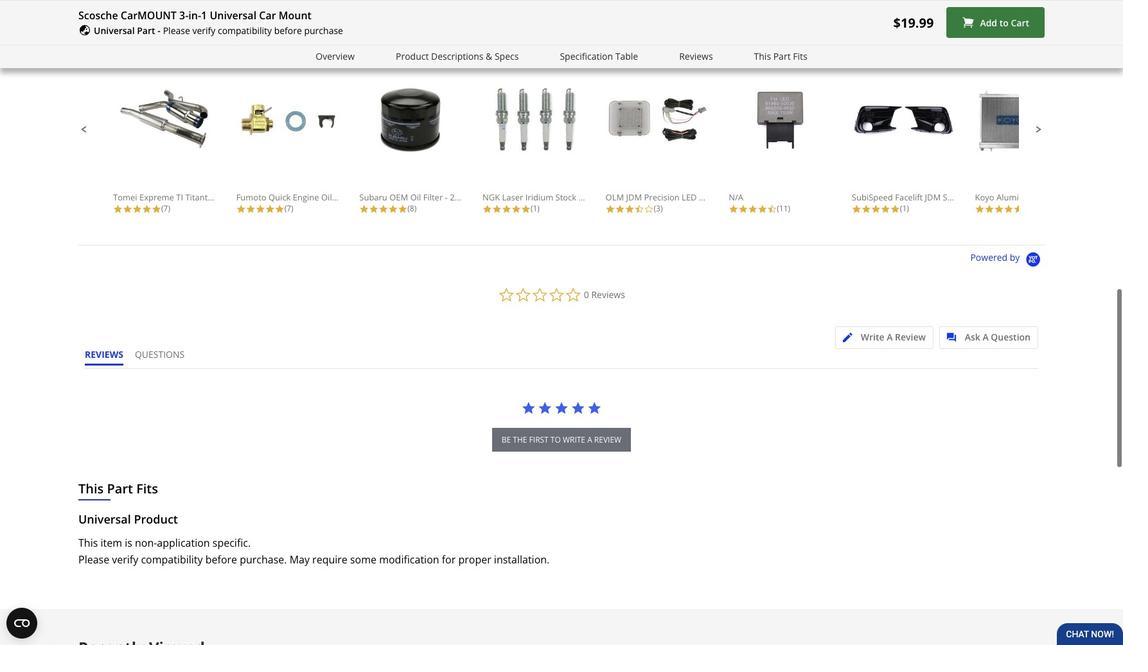 Task type: vqa. For each thing, say whether or not it's contained in the screenshot.
CSF8044 THE ALL-ALUMINUM FILLER NECK WILL INCLUDE A HIGH-PRESSURE RADIATOR CAP TO FIT THE SUBARU BRZ., image
no



Task type: describe. For each thing, give the bounding box(es) containing it.
tomei
[[113, 192, 137, 203]]

before inside this item is non-application specific. please verify compatibility before purchase. may require some modification for proper installation.
[[205, 552, 237, 566]]

this part fits link
[[754, 49, 807, 64]]

ti
[[176, 192, 183, 203]]

(11)
[[777, 203, 790, 214]]

some
[[350, 552, 377, 566]]

non-
[[135, 536, 157, 550]]

to inside button
[[1000, 16, 1009, 29]]

mount
[[279, 8, 312, 22]]

specs
[[495, 50, 519, 62]]

add
[[980, 16, 997, 29]]

heat
[[579, 192, 597, 203]]

write a review button
[[835, 326, 934, 349]]

engine
[[293, 192, 319, 203]]

koyo aluminum racing radiator -...
[[975, 192, 1111, 203]]

(7) for quick
[[284, 203, 293, 214]]

ask
[[965, 331, 980, 343]]

for
[[442, 552, 456, 566]]

subaru oem oil filter - 2015-2024... link
[[359, 86, 497, 203]]

koyo aluminum racing radiator -... link
[[975, 86, 1111, 203]]

fumoto quick engine oil drain valve...
[[236, 192, 385, 203]]

1 total reviews element for laser
[[482, 203, 585, 214]]

first
[[529, 434, 549, 445]]

3-
[[179, 8, 188, 22]]

a for write
[[887, 331, 893, 343]]

1 vertical spatial this
[[78, 480, 104, 497]]

expreme
[[139, 192, 174, 203]]

universal for product
[[78, 512, 131, 527]]

style
[[943, 192, 961, 203]]

review
[[594, 434, 621, 445]]

product descriptions & specs link
[[396, 49, 519, 64]]

is
[[125, 536, 132, 550]]

(8)
[[408, 203, 416, 214]]

0 vertical spatial this part fits
[[754, 50, 807, 62]]

application
[[157, 536, 210, 550]]

powered
[[970, 252, 1008, 264]]

rated
[[143, 21, 177, 39]]

compatibility inside this item is non-application specific. please verify compatibility before purchase. may require some modification for proper installation.
[[141, 552, 203, 566]]

1 horizontal spatial verify
[[192, 24, 215, 37]]

item
[[101, 536, 122, 550]]

require
[[312, 552, 347, 566]]

2 oil from the left
[[410, 192, 421, 203]]

0 reviews
[[584, 289, 625, 301]]

proper
[[458, 552, 491, 566]]

0 vertical spatial before
[[274, 24, 302, 37]]

half star image
[[767, 204, 777, 214]]

oem
[[389, 192, 408, 203]]

olm jdm precision led lift gate... link
[[606, 86, 738, 203]]

half star image
[[635, 204, 644, 214]]

(7) for expreme
[[161, 203, 170, 214]]

- for subaru
[[445, 192, 448, 203]]

powered by
[[970, 252, 1022, 264]]

ask a question button
[[939, 326, 1038, 349]]

1
[[201, 8, 207, 22]]

0 vertical spatial universal
[[210, 8, 256, 22]]

0
[[584, 289, 589, 301]]

verify inside this item is non-application specific. please verify compatibility before purchase. may require some modification for proper installation.
[[112, 552, 138, 566]]

+...
[[981, 192, 993, 203]]

3 total reviews element for precision
[[606, 203, 708, 214]]

the
[[513, 434, 527, 445]]

2 jdm from the left
[[925, 192, 941, 203]]

cart
[[1011, 16, 1029, 29]]

to inside button
[[551, 434, 561, 445]]

subispeed
[[852, 192, 893, 203]]

stock
[[555, 192, 576, 203]]

in-
[[188, 8, 201, 22]]

specification table link
[[560, 49, 638, 64]]

subispeed facelift jdm style drl +... link
[[852, 86, 993, 203]]

this inside this item is non-application specific. please verify compatibility before purchase. may require some modification for proper installation.
[[78, 536, 98, 550]]

radiator
[[1067, 192, 1100, 203]]

ngk laser iridium stock heat range... link
[[482, 86, 630, 203]]

n/a link
[[729, 86, 832, 203]]

be the first to write a review button
[[492, 428, 631, 452]]

questions
[[135, 348, 185, 361]]

be the first to write a review
[[502, 434, 621, 445]]

specification table
[[560, 50, 638, 62]]

carmount
[[121, 8, 177, 22]]

valve...
[[358, 192, 385, 203]]

1 horizontal spatial reviews
[[679, 50, 713, 62]]

subaru
[[359, 192, 387, 203]]

please inside this item is non-application specific. please verify compatibility before purchase. may require some modification for proper installation.
[[78, 552, 109, 566]]

0 vertical spatial fits
[[793, 50, 807, 62]]

add to cart button
[[947, 7, 1045, 38]]

drl
[[964, 192, 979, 203]]

$19.99
[[893, 14, 934, 31]]

7 total reviews element for quick
[[236, 203, 339, 214]]



Task type: locate. For each thing, give the bounding box(es) containing it.
2 vertical spatial this
[[78, 536, 98, 550]]

2 horizontal spatial -
[[1102, 192, 1105, 203]]

laser
[[502, 192, 523, 203]]

write a review
[[861, 331, 926, 343]]

universal up universal part - please verify compatibility before purchase
[[210, 8, 256, 22]]

2 1 total reviews element from the left
[[852, 203, 955, 214]]

1 horizontal spatial compatibility
[[218, 24, 272, 37]]

table
[[615, 50, 638, 62]]

subispeed facelift jdm style drl +...
[[852, 192, 993, 203]]

other
[[78, 21, 115, 39]]

0 vertical spatial please
[[163, 24, 190, 37]]

2 a from the left
[[983, 331, 989, 343]]

descriptions
[[431, 50, 483, 62]]

write no frame image
[[843, 333, 859, 343]]

n/a
[[729, 192, 743, 203]]

be
[[502, 434, 511, 445]]

a right 'ask'
[[983, 331, 989, 343]]

1 horizontal spatial part
[[137, 24, 155, 37]]

titantium
[[185, 192, 223, 203]]

scosche carmount 3-in-1 universal car mount
[[78, 8, 312, 22]]

powered by link
[[970, 252, 1045, 268]]

compatibility
[[218, 24, 272, 37], [141, 552, 203, 566]]

- right radiator
[[1102, 192, 1105, 203]]

scosche
[[78, 8, 118, 22]]

koyo
[[975, 192, 994, 203]]

cat-
[[225, 192, 240, 203]]

facelift
[[895, 192, 923, 203]]

2 horizontal spatial part
[[773, 50, 791, 62]]

tab list
[[85, 348, 196, 368]]

aluminum
[[997, 192, 1037, 203]]

ngk laser iridium stock heat range...
[[482, 192, 630, 203]]

filter
[[423, 192, 443, 203]]

0 horizontal spatial (3)
[[654, 203, 663, 214]]

to right 'add'
[[1000, 16, 1009, 29]]

may
[[290, 552, 310, 566]]

universal for part
[[94, 24, 135, 37]]

a
[[587, 434, 592, 445]]

1 total reviews element
[[482, 203, 585, 214], [852, 203, 955, 214]]

before down specific.
[[205, 552, 237, 566]]

tab list containing reviews
[[85, 348, 196, 368]]

1 vertical spatial this part fits
[[78, 480, 158, 497]]

reviews link
[[679, 49, 713, 64]]

1 vertical spatial reviews
[[591, 289, 625, 301]]

1 vertical spatial fits
[[136, 480, 158, 497]]

1 jdm from the left
[[626, 192, 642, 203]]

2 vertical spatial part
[[107, 480, 133, 497]]

0 horizontal spatial (7)
[[161, 203, 170, 214]]

open widget image
[[6, 608, 37, 639]]

tomei expreme ti titantium cat-back...
[[113, 192, 265, 203]]

product left "descriptions"
[[396, 50, 429, 62]]

1 oil from the left
[[321, 192, 332, 203]]

2 (1) from the left
[[900, 203, 909, 214]]

1 horizontal spatial 1 total reviews element
[[852, 203, 955, 214]]

1 vertical spatial verify
[[112, 552, 138, 566]]

0 horizontal spatial product
[[134, 512, 178, 527]]

compatibility down application
[[141, 552, 203, 566]]

please down the 3-
[[163, 24, 190, 37]]

review
[[895, 331, 926, 343]]

1 vertical spatial product
[[134, 512, 178, 527]]

0 vertical spatial compatibility
[[218, 24, 272, 37]]

(1) for facelift
[[900, 203, 909, 214]]

iridium
[[525, 192, 553, 203]]

(1) right subispeed
[[900, 203, 909, 214]]

olm
[[606, 192, 624, 203]]

0 horizontal spatial compatibility
[[141, 552, 203, 566]]

verify down 1
[[192, 24, 215, 37]]

product descriptions & specs
[[396, 50, 519, 62]]

olm jdm precision led lift gate...
[[606, 192, 738, 203]]

0 horizontal spatial before
[[205, 552, 237, 566]]

0 horizontal spatial a
[[887, 331, 893, 343]]

dialog image
[[947, 333, 963, 343]]

installation.
[[494, 552, 550, 566]]

1 horizontal spatial this part fits
[[754, 50, 807, 62]]

tomei expreme ti titantium cat-back... link
[[113, 86, 265, 203]]

1 1 total reviews element from the left
[[482, 203, 585, 214]]

1 horizontal spatial (1)
[[900, 203, 909, 214]]

a for ask
[[983, 331, 989, 343]]

fumoto quick engine oil drain valve... link
[[236, 86, 385, 203]]

please down item at the left of the page
[[78, 552, 109, 566]]

0 horizontal spatial this part fits
[[78, 480, 158, 497]]

by
[[1010, 252, 1020, 264]]

- down carmount
[[158, 24, 160, 37]]

quick
[[269, 192, 291, 203]]

modification
[[379, 552, 439, 566]]

1 (7) from the left
[[161, 203, 170, 214]]

2 (7) from the left
[[284, 203, 293, 214]]

add to cart
[[980, 16, 1029, 29]]

0 horizontal spatial reviews
[[591, 289, 625, 301]]

range...
[[599, 192, 630, 203]]

2 vertical spatial universal
[[78, 512, 131, 527]]

0 horizontal spatial fits
[[136, 480, 158, 497]]

2024...
[[472, 192, 497, 203]]

oil
[[321, 192, 332, 203], [410, 192, 421, 203]]

before down mount
[[274, 24, 302, 37]]

3 total reviews element
[[606, 203, 708, 214], [975, 203, 1078, 214]]

7 total reviews element
[[113, 203, 216, 214], [236, 203, 339, 214]]

0 horizontal spatial jdm
[[626, 192, 642, 203]]

empty star image
[[644, 204, 654, 214]]

0 horizontal spatial part
[[107, 480, 133, 497]]

- for koyo
[[1102, 192, 1105, 203]]

drain
[[334, 192, 355, 203]]

11 total reviews element
[[729, 203, 832, 214]]

precision
[[644, 192, 680, 203]]

a
[[887, 331, 893, 343], [983, 331, 989, 343]]

...
[[1105, 192, 1111, 203]]

1 horizontal spatial before
[[274, 24, 302, 37]]

1 3 total reviews element from the left
[[606, 203, 708, 214]]

0 vertical spatial verify
[[192, 24, 215, 37]]

1 vertical spatial part
[[773, 50, 791, 62]]

back...
[[240, 192, 265, 203]]

2015-
[[450, 192, 472, 203]]

0 vertical spatial part
[[137, 24, 155, 37]]

- right filter
[[445, 192, 448, 203]]

universal up item at the left of the page
[[78, 512, 131, 527]]

1 vertical spatial before
[[205, 552, 237, 566]]

ask a question
[[965, 331, 1031, 343]]

1 (1) from the left
[[531, 203, 540, 214]]

this item is non-application specific. please verify compatibility before purchase. may require some modification for proper installation.
[[78, 536, 550, 566]]

1 a from the left
[[887, 331, 893, 343]]

product
[[396, 50, 429, 62], [134, 512, 178, 527]]

jdm left style
[[925, 192, 941, 203]]

(1) right the laser
[[531, 203, 540, 214]]

(3) for precision
[[654, 203, 663, 214]]

7 total reviews element for expreme
[[113, 203, 216, 214]]

overview
[[316, 50, 355, 62]]

0 vertical spatial reviews
[[679, 50, 713, 62]]

specification
[[560, 50, 613, 62]]

1 horizontal spatial a
[[983, 331, 989, 343]]

oil right oem
[[410, 192, 421, 203]]

a right write
[[887, 331, 893, 343]]

top
[[119, 21, 140, 39]]

3 total reviews element for racing
[[975, 203, 1078, 214]]

(3) for racing
[[1023, 203, 1032, 214]]

question
[[991, 331, 1031, 343]]

0 horizontal spatial oil
[[321, 192, 332, 203]]

product up non-
[[134, 512, 178, 527]]

1 horizontal spatial oil
[[410, 192, 421, 203]]

0 vertical spatial product
[[396, 50, 429, 62]]

(3) right half star image
[[654, 203, 663, 214]]

star image
[[113, 204, 123, 214], [123, 204, 132, 214], [142, 204, 152, 214], [152, 204, 161, 214], [255, 204, 265, 214], [388, 204, 398, 214], [398, 204, 408, 214], [521, 204, 531, 214], [606, 204, 615, 214], [615, 204, 625, 214], [729, 204, 738, 214], [738, 204, 748, 214], [748, 204, 758, 214], [758, 204, 767, 214], [852, 204, 861, 214], [861, 204, 871, 214], [890, 204, 900, 214], [985, 204, 994, 214], [994, 204, 1004, 214], [1014, 204, 1023, 214], [538, 401, 552, 415], [571, 401, 585, 415], [587, 401, 602, 415]]

8 total reviews element
[[359, 203, 462, 214]]

1 horizontal spatial (3)
[[1023, 203, 1032, 214]]

jdm up half star image
[[626, 192, 642, 203]]

1 vertical spatial universal
[[94, 24, 135, 37]]

write
[[563, 434, 585, 445]]

1 horizontal spatial fits
[[793, 50, 807, 62]]

other top rated products
[[78, 21, 237, 39]]

2 7 total reviews element from the left
[[236, 203, 339, 214]]

car
[[259, 8, 276, 22]]

0 horizontal spatial 1 total reviews element
[[482, 203, 585, 214]]

0 horizontal spatial to
[[551, 434, 561, 445]]

0 vertical spatial this
[[754, 50, 771, 62]]

2 3 total reviews element from the left
[[975, 203, 1078, 214]]

1 horizontal spatial product
[[396, 50, 429, 62]]

verify
[[192, 24, 215, 37], [112, 552, 138, 566]]

star image
[[132, 204, 142, 214], [236, 204, 246, 214], [246, 204, 255, 214], [265, 204, 275, 214], [275, 204, 284, 214], [359, 204, 369, 214], [369, 204, 379, 214], [379, 204, 388, 214], [482, 204, 492, 214], [492, 204, 502, 214], [502, 204, 511, 214], [511, 204, 521, 214], [625, 204, 635, 214], [871, 204, 881, 214], [881, 204, 890, 214], [975, 204, 985, 214], [1004, 204, 1014, 214], [522, 401, 536, 415], [554, 401, 569, 415]]

lift
[[699, 192, 711, 203]]

oil left drain
[[321, 192, 332, 203]]

1 vertical spatial please
[[78, 552, 109, 566]]

(1)
[[531, 203, 540, 214], [900, 203, 909, 214]]

0 horizontal spatial please
[[78, 552, 109, 566]]

&
[[486, 50, 492, 62]]

1 horizontal spatial please
[[163, 24, 190, 37]]

(7) right back...
[[284, 203, 293, 214]]

purchase.
[[240, 552, 287, 566]]

1 (3) from the left
[[654, 203, 663, 214]]

to right 'first'
[[551, 434, 561, 445]]

(3) left racing
[[1023, 203, 1032, 214]]

(7) left ti
[[161, 203, 170, 214]]

(1) for laser
[[531, 203, 540, 214]]

purchase
[[304, 24, 343, 37]]

overview link
[[316, 49, 355, 64]]

led
[[682, 192, 697, 203]]

fumoto
[[236, 192, 266, 203]]

-
[[158, 24, 160, 37], [445, 192, 448, 203], [1102, 192, 1105, 203]]

1 horizontal spatial 3 total reviews element
[[975, 203, 1078, 214]]

1 total reviews element for facelift
[[852, 203, 955, 214]]

0 horizontal spatial verify
[[112, 552, 138, 566]]

racing
[[1039, 192, 1065, 203]]

verify down 'is'
[[112, 552, 138, 566]]

1 horizontal spatial -
[[445, 192, 448, 203]]

0 horizontal spatial 3 total reviews element
[[606, 203, 708, 214]]

products
[[180, 21, 237, 39]]

universal
[[210, 8, 256, 22], [94, 24, 135, 37], [78, 512, 131, 527]]

1 horizontal spatial to
[[1000, 16, 1009, 29]]

0 horizontal spatial (1)
[[531, 203, 540, 214]]

1 horizontal spatial (7)
[[284, 203, 293, 214]]

1 horizontal spatial 7 total reviews element
[[236, 203, 339, 214]]

this part fits
[[754, 50, 807, 62], [78, 480, 158, 497]]

1 vertical spatial to
[[551, 434, 561, 445]]

1 7 total reviews element from the left
[[113, 203, 216, 214]]

1 vertical spatial compatibility
[[141, 552, 203, 566]]

specific.
[[213, 536, 251, 550]]

2 (3) from the left
[[1023, 203, 1032, 214]]

0 horizontal spatial -
[[158, 24, 160, 37]]

compatibility down car on the left of page
[[218, 24, 272, 37]]

write
[[861, 331, 884, 343]]

universal down scosche
[[94, 24, 135, 37]]

0 vertical spatial to
[[1000, 16, 1009, 29]]

1 horizontal spatial jdm
[[925, 192, 941, 203]]

0 horizontal spatial 7 total reviews element
[[113, 203, 216, 214]]

please
[[163, 24, 190, 37], [78, 552, 109, 566]]

part
[[137, 24, 155, 37], [773, 50, 791, 62], [107, 480, 133, 497]]

subaru oem oil filter - 2015-2024...
[[359, 192, 497, 203]]



